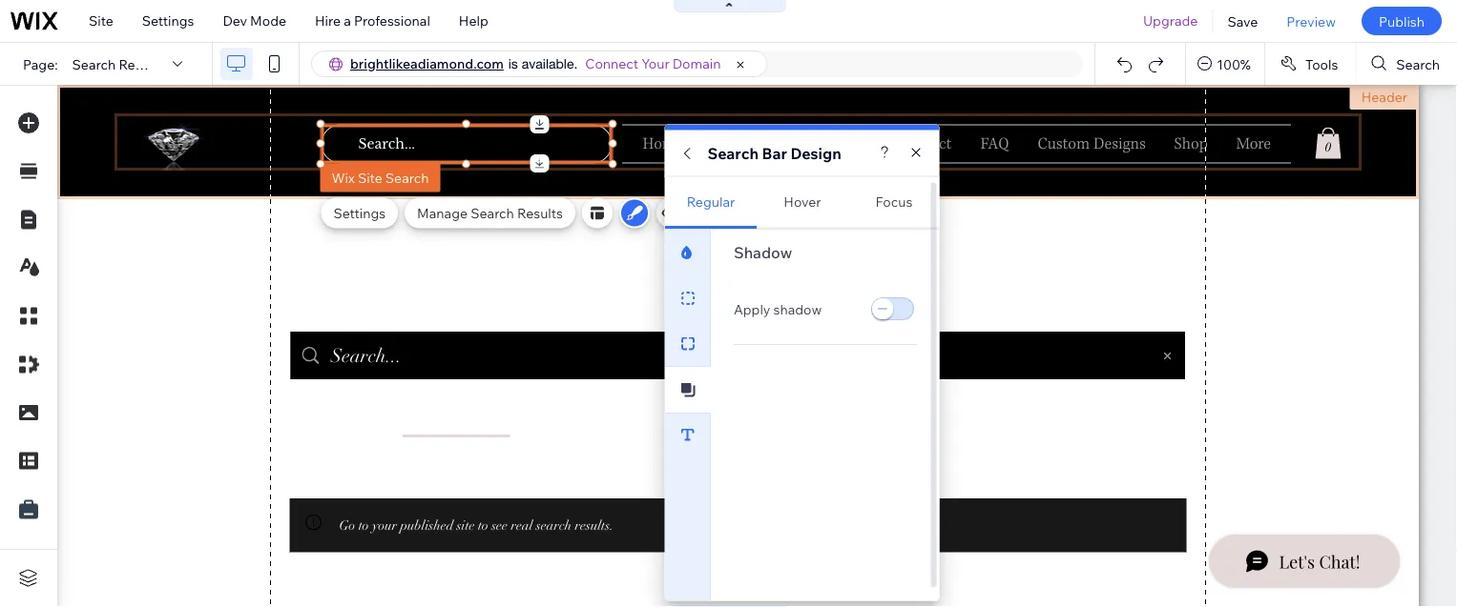 Task type: locate. For each thing, give the bounding box(es) containing it.
search for search bar design
[[707, 144, 759, 163]]

hire a professional
[[315, 12, 430, 29]]

settings up search results
[[142, 12, 194, 29]]

site right "wix"
[[358, 169, 382, 186]]

settings down "wix"
[[333, 205, 386, 221]]

hire
[[315, 12, 341, 29]]

0 vertical spatial results
[[119, 56, 164, 72]]

search
[[72, 56, 116, 72], [1396, 56, 1440, 72], [707, 144, 759, 163], [385, 169, 429, 186], [471, 205, 514, 221]]

help
[[459, 12, 488, 29]]

site up search results
[[89, 12, 113, 29]]

wix site search
[[332, 169, 429, 186]]

bar
[[762, 144, 787, 163]]

apply
[[733, 301, 770, 318]]

shadow
[[773, 301, 821, 318]]

search button
[[1356, 43, 1457, 85]]

site
[[89, 12, 113, 29], [358, 169, 382, 186]]

100%
[[1217, 56, 1251, 72]]

1 horizontal spatial site
[[358, 169, 382, 186]]

manage search results
[[417, 205, 563, 221]]

1 horizontal spatial results
[[517, 205, 563, 221]]

0 horizontal spatial results
[[119, 56, 164, 72]]

search for search
[[1396, 56, 1440, 72]]

0 vertical spatial site
[[89, 12, 113, 29]]

1 horizontal spatial settings
[[333, 205, 386, 221]]

regular
[[686, 193, 734, 209]]

shadow
[[733, 243, 792, 262]]

wix
[[332, 169, 355, 186]]

switch
[[869, 296, 916, 323]]

design
[[791, 144, 841, 163]]

search results
[[72, 56, 164, 72]]

0 horizontal spatial settings
[[142, 12, 194, 29]]

1 vertical spatial settings
[[333, 205, 386, 221]]

publish button
[[1362, 7, 1442, 35]]

domain
[[673, 55, 721, 72]]

search inside button
[[1396, 56, 1440, 72]]

tools button
[[1265, 43, 1355, 85]]

a
[[344, 12, 351, 29]]

results
[[119, 56, 164, 72], [517, 205, 563, 221]]

focus
[[875, 193, 912, 209]]

professional
[[354, 12, 430, 29]]

search for search results
[[72, 56, 116, 72]]

tools
[[1305, 56, 1338, 72]]

settings
[[142, 12, 194, 29], [333, 205, 386, 221]]

header
[[1361, 89, 1407, 105]]

your
[[642, 55, 670, 72]]



Task type: vqa. For each thing, say whether or not it's contained in the screenshot.
the middle Ups
no



Task type: describe. For each thing, give the bounding box(es) containing it.
brightlikeadiamond.com
[[350, 55, 504, 72]]

save button
[[1213, 0, 1272, 42]]

100% button
[[1186, 43, 1264, 85]]

0 vertical spatial settings
[[142, 12, 194, 29]]

is available. connect your domain
[[508, 55, 721, 72]]

apply shadow
[[733, 301, 821, 318]]

is
[[508, 56, 518, 72]]

save
[[1227, 13, 1258, 29]]

dev
[[223, 12, 247, 29]]

mode
[[250, 12, 286, 29]]

upgrade
[[1143, 12, 1198, 29]]

search bar design
[[707, 144, 841, 163]]

dev mode
[[223, 12, 286, 29]]

1 vertical spatial site
[[358, 169, 382, 186]]

0 horizontal spatial site
[[89, 12, 113, 29]]

publish
[[1379, 13, 1425, 29]]

preview button
[[1272, 0, 1350, 42]]

hover
[[783, 193, 821, 209]]

1 vertical spatial results
[[517, 205, 563, 221]]

preview
[[1287, 13, 1336, 29]]

available.
[[522, 56, 578, 72]]

connect
[[585, 55, 639, 72]]

manage
[[417, 205, 468, 221]]



